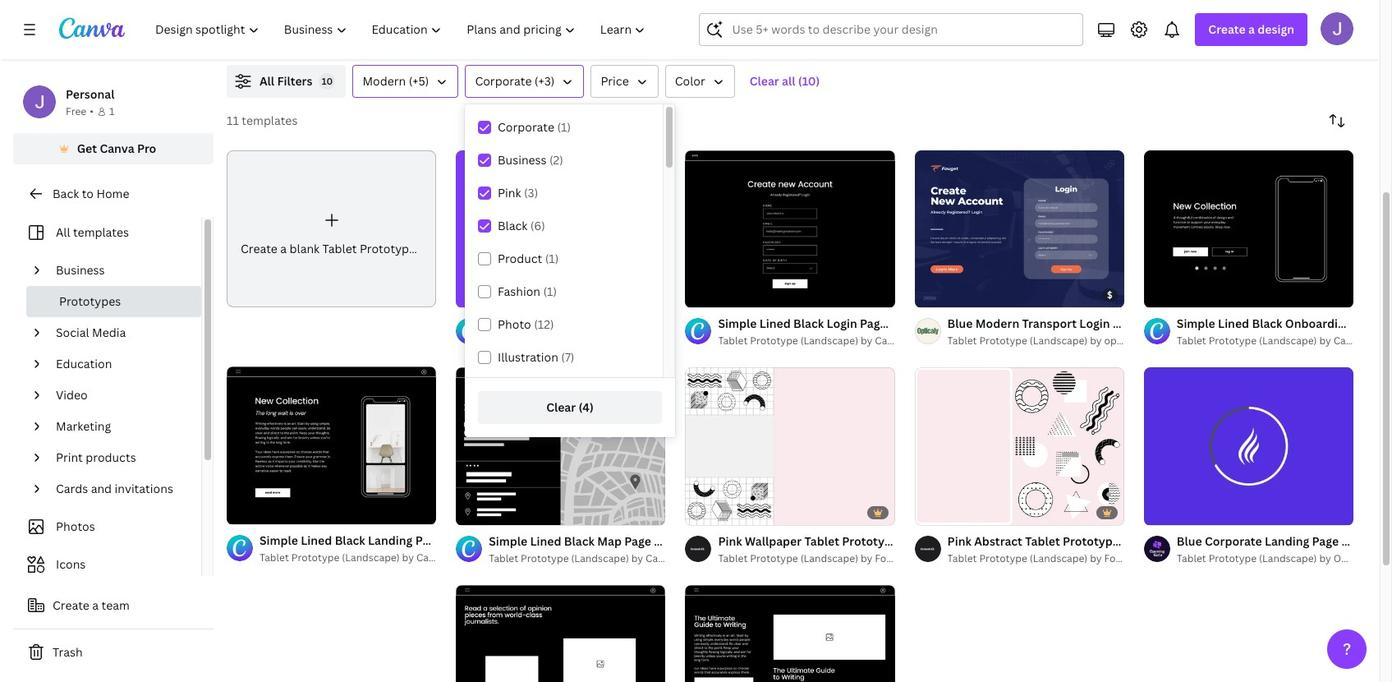 Task type: vqa. For each thing, say whether or not it's contained in the screenshot.
green shapes disease prevention landscape covid flyer image
no



Task type: describe. For each thing, give the bounding box(es) containing it.
create for create a blank tablet prototype (landscape)
[[241, 241, 278, 256]]

social media
[[56, 325, 126, 340]]

clear (4)
[[547, 399, 594, 415]]

creative inside simple lined black login page wireframe tablet ui prototype tablet prototype (landscape) by canva creative studio
[[907, 334, 947, 348]]

lined for login
[[760, 316, 791, 331]]

back to home link
[[13, 177, 214, 210]]

create for create a design
[[1209, 21, 1246, 37]]

blue corporate landing page tablet pro tablet prototype (landscape) by opening gat
[[1177, 533, 1393, 565]]

simple for simple lined black map page wireframe tablet ui prototype
[[489, 533, 528, 549]]

home
[[96, 186, 129, 201]]

creati
[[1366, 334, 1393, 348]]

opticaly
[[1105, 334, 1143, 348]]

create a blank tablet prototype (landscape) element
[[227, 150, 486, 308]]

11
[[227, 113, 239, 128]]

top level navigation element
[[145, 13, 660, 46]]

simple lined black onboarding page wireframe tablet ui prototype image
[[1145, 150, 1354, 308]]

filters
[[277, 73, 313, 89]]

$
[[1108, 289, 1113, 301]]

canva inside simple lined black login page wireframe tablet ui prototype tablet prototype (landscape) by canva creative studio
[[875, 334, 905, 348]]

all for all templates
[[56, 224, 70, 240]]

video link
[[49, 380, 191, 411]]

1 of 3 link for tablet prototype (landscape) by opening gat
[[1145, 368, 1354, 525]]

simple lined black blog landing page wireframe tablet ui prototype image
[[686, 585, 895, 682]]

simple lined black article page wireframe tablet ui prototype image
[[456, 585, 666, 682]]

clear all (10) button
[[742, 65, 829, 98]]

3 for tablet prototype (landscape) by opening gat
[[1174, 505, 1180, 518]]

and
[[91, 481, 112, 496]]

tablet prototype (landscape) by opening gat link
[[1177, 550, 1393, 567]]

tablet prototype templates image
[[1004, 0, 1354, 45]]

print products
[[56, 450, 136, 465]]

print products link
[[49, 442, 191, 473]]

trash
[[53, 644, 83, 660]]

of for tablet prototype (landscape) by opticaly
[[934, 288, 943, 300]]

simple lined black map page wireframe tablet ui prototype image
[[456, 368, 666, 525]]

(7)
[[562, 349, 575, 365]]

clear for clear all (10)
[[750, 73, 780, 89]]

media
[[92, 325, 126, 340]]

blue corporate landing page tablet pro link
[[1177, 532, 1393, 550]]

lined for map
[[530, 533, 562, 549]]

page inside blue corporate landing page tablet pro tablet prototype (landscape) by opening gat
[[1313, 533, 1340, 549]]

simple lined black login page wireframe tablet ui prototype link
[[719, 315, 1060, 333]]

formatika inside pink wallpaper tablet prototype tablet prototype (landscape) by formatika studio
[[875, 551, 923, 565]]

create a team button
[[13, 589, 214, 622]]

get canva pro
[[77, 141, 156, 156]]

cards
[[56, 481, 88, 496]]

prototypes
[[59, 293, 121, 309]]

(1) for product (1)
[[545, 251, 559, 266]]

landing
[[1265, 533, 1310, 549]]

templates for 11 templates
[[242, 113, 298, 128]]

back to home
[[53, 186, 129, 201]]

abstract
[[975, 533, 1023, 549]]

create for create a team
[[53, 597, 89, 613]]

photos
[[56, 519, 95, 534]]

studio inside pink wallpaper tablet prototype tablet prototype (landscape) by formatika studio
[[925, 551, 956, 565]]

1 for tablet prototype (landscape) by opening gat
[[1156, 505, 1161, 518]]

modern
[[363, 73, 406, 89]]

all filters
[[260, 73, 313, 89]]

wireframe for login
[[890, 316, 948, 331]]

photo
[[498, 316, 531, 332]]

11 templates
[[227, 113, 298, 128]]

create a design
[[1209, 21, 1295, 37]]

corporate for corporate (+3)
[[475, 73, 532, 89]]

education
[[56, 356, 112, 371]]

wallpaper inside pink wallpaper tablet prototype tablet prototype (landscape) by formatika studio
[[745, 533, 802, 549]]

video
[[56, 387, 88, 403]]

(landscape) inside tablet prototype (landscape) by canva creati link
[[1260, 334, 1318, 348]]

tablet prototype (landscape) by opticaly link
[[948, 333, 1143, 350]]

login
[[827, 316, 858, 331]]

0 vertical spatial 1
[[109, 104, 114, 118]]

corporate inside blue corporate landing page tablet pro tablet prototype (landscape) by opening gat
[[1205, 533, 1263, 549]]

gat
[[1377, 551, 1393, 565]]

prototype inside blue corporate landing page tablet pro tablet prototype (landscape) by opening gat
[[1209, 551, 1257, 565]]

business (2)
[[498, 152, 564, 168]]

modern (+5)
[[363, 73, 429, 89]]

icons link
[[23, 549, 191, 580]]

photos link
[[23, 511, 191, 542]]

Sort by button
[[1321, 104, 1354, 137]]

canva inside simple lined black map page wireframe tablet ui prototype tablet prototype (landscape) by canva creative studio
[[646, 551, 675, 565]]

corporate (+3)
[[475, 73, 555, 89]]

•
[[90, 104, 94, 118]]

illustration
[[498, 349, 559, 365]]

(6)
[[531, 218, 546, 233]]

business for business
[[56, 262, 105, 278]]

tablet prototype (landscape) by formatika studio link for abstract
[[948, 550, 1186, 567]]

pink wallpaper tablet prototype link
[[719, 532, 899, 550]]

business link
[[49, 255, 191, 286]]

color button
[[665, 65, 735, 98]]

personal
[[66, 86, 115, 102]]

marketing link
[[49, 411, 191, 442]]

icons
[[56, 556, 86, 572]]

pink abstract tablet prototype wallpaper link
[[948, 532, 1180, 550]]

team
[[102, 597, 130, 613]]

studio inside simple lined black login page wireframe tablet ui prototype tablet prototype (landscape) by canva creative studio
[[950, 334, 981, 348]]

tablet prototype (landscape) by opticaly
[[948, 334, 1143, 348]]

corporate (1)
[[498, 119, 571, 135]]

wallpaper inside pink abstract tablet prototype wallpaper tablet prototype (landscape) by formatika studio
[[1123, 533, 1180, 549]]

(4)
[[579, 399, 594, 415]]

simple lined black login page wireframe tablet ui prototype tablet prototype (landscape) by canva creative studio
[[719, 316, 1060, 348]]

illustration (7)
[[498, 349, 575, 365]]

(12)
[[534, 316, 554, 332]]

create a blank tablet prototype (landscape)
[[241, 241, 486, 256]]

simple for simple lined black login page wireframe tablet ui prototype
[[719, 316, 757, 331]]

(+5)
[[409, 73, 429, 89]]

black (6)
[[498, 218, 546, 233]]

free •
[[66, 104, 94, 118]]

tablet prototype (landscape) by canva creati link
[[1177, 333, 1393, 350]]

price button
[[591, 65, 659, 98]]

color
[[675, 73, 706, 89]]

blue modern transport login page wireframe tablet ui prototype image
[[915, 150, 1125, 308]]

pink for pink (3)
[[498, 185, 521, 201]]



Task type: locate. For each thing, give the bounding box(es) containing it.
by
[[632, 334, 644, 348], [861, 334, 873, 348], [1091, 334, 1102, 348], [1320, 334, 1332, 348], [402, 550, 414, 564], [632, 551, 644, 565], [861, 551, 873, 565], [1091, 551, 1102, 565], [1320, 551, 1332, 565]]

1 of 3 link for tablet prototype (landscape) by opticaly
[[915, 150, 1125, 308]]

products
[[86, 450, 136, 465]]

business up pink (3)
[[498, 152, 547, 168]]

1 vertical spatial a
[[280, 241, 287, 256]]

create inside dropdown button
[[1209, 21, 1246, 37]]

1 vertical spatial create
[[241, 241, 278, 256]]

marketing
[[56, 418, 111, 434]]

pink abstract tablet prototype wallpaper tablet prototype (landscape) by formatika studio
[[948, 533, 1186, 565]]

1 horizontal spatial all
[[260, 73, 275, 89]]

1 vertical spatial of
[[1163, 505, 1172, 518]]

ui for simple lined black map page wireframe tablet ui prototype
[[753, 533, 765, 549]]

3 for tablet prototype (landscape) by opticaly
[[945, 288, 950, 300]]

ui inside simple lined black map page wireframe tablet ui prototype tablet prototype (landscape) by canva creative studio
[[753, 533, 765, 549]]

ui
[[989, 316, 1001, 331], [753, 533, 765, 549]]

corporate for corporate (1)
[[498, 119, 555, 135]]

business up the prototypes
[[56, 262, 105, 278]]

page inside simple lined black login page wireframe tablet ui prototype tablet prototype (landscape) by canva creative studio
[[860, 316, 887, 331]]

opening
[[1334, 551, 1374, 565]]

(1) right the fashion
[[544, 284, 557, 299]]

social
[[56, 325, 89, 340]]

1 vertical spatial 1 of 3 link
[[1145, 368, 1354, 525]]

1 horizontal spatial formatika
[[1105, 551, 1152, 565]]

simple lined black map page wireframe tablet ui prototype link
[[489, 532, 825, 550]]

1 horizontal spatial business
[[498, 152, 547, 168]]

a for design
[[1249, 21, 1256, 37]]

(1) for corporate (1)
[[558, 119, 571, 135]]

clear all (10)
[[750, 73, 821, 89]]

by inside pink wallpaper tablet prototype tablet prototype (landscape) by formatika studio
[[861, 551, 873, 565]]

1 of 3
[[927, 288, 950, 300], [1156, 505, 1180, 518]]

0 horizontal spatial formatika
[[875, 551, 923, 565]]

simple lined black login page wireframe tablet ui prototype image
[[686, 150, 895, 308]]

None search field
[[700, 13, 1084, 46]]

0 horizontal spatial black
[[498, 218, 528, 233]]

1 vertical spatial all
[[56, 224, 70, 240]]

1 vertical spatial pro
[[1380, 533, 1393, 549]]

0 vertical spatial corporate
[[475, 73, 532, 89]]

0 vertical spatial simple
[[719, 316, 757, 331]]

back
[[53, 186, 79, 201]]

a inside button
[[92, 597, 99, 613]]

1 vertical spatial tablet prototype (landscape) by canva creative studio
[[260, 550, 522, 564]]

ui for simple lined black login page wireframe tablet ui prototype
[[989, 316, 1001, 331]]

templates down back to home
[[73, 224, 129, 240]]

1 horizontal spatial wireframe
[[890, 316, 948, 331]]

page up opening
[[1313, 533, 1340, 549]]

wireframe
[[890, 316, 948, 331], [654, 533, 713, 549]]

invitations
[[115, 481, 173, 496]]

3
[[945, 288, 950, 300], [1174, 505, 1180, 518]]

0 vertical spatial ui
[[989, 316, 1001, 331]]

1 horizontal spatial clear
[[750, 73, 780, 89]]

free
[[66, 104, 86, 118]]

2 vertical spatial corporate
[[1205, 533, 1263, 549]]

pink for pink wallpaper tablet prototype tablet prototype (landscape) by formatika studio
[[719, 533, 743, 549]]

to
[[82, 186, 94, 201]]

2 horizontal spatial black
[[794, 316, 824, 331]]

all templates link
[[23, 217, 191, 248]]

0 horizontal spatial create
[[53, 597, 89, 613]]

0 horizontal spatial wireframe
[[654, 533, 713, 549]]

wireframe right 'login'
[[890, 316, 948, 331]]

simple
[[719, 316, 757, 331], [489, 533, 528, 549]]

pink for pink abstract tablet prototype wallpaper tablet prototype (landscape) by formatika studio
[[948, 533, 972, 549]]

1 formatika from the left
[[875, 551, 923, 565]]

0 horizontal spatial 3
[[945, 288, 950, 300]]

1 vertical spatial (1)
[[545, 251, 559, 266]]

1 horizontal spatial create
[[241, 241, 278, 256]]

(landscape) inside simple lined black login page wireframe tablet ui prototype tablet prototype (landscape) by canva creative studio
[[801, 334, 859, 348]]

0 horizontal spatial ui
[[753, 533, 765, 549]]

3 up blue
[[1174, 505, 1180, 518]]

0 horizontal spatial a
[[92, 597, 99, 613]]

simple inside simple lined black login page wireframe tablet ui prototype tablet prototype (landscape) by canva creative studio
[[719, 316, 757, 331]]

(landscape)
[[419, 241, 486, 256], [571, 334, 629, 348], [801, 334, 859, 348], [1030, 334, 1088, 348], [1260, 334, 1318, 348], [342, 550, 400, 564], [571, 551, 629, 565], [801, 551, 859, 565], [1030, 551, 1088, 565], [1260, 551, 1318, 565]]

0 vertical spatial tablet prototype (landscape) by canva creative studio
[[489, 334, 751, 348]]

corporate left (+3)
[[475, 73, 532, 89]]

black left "map" at bottom left
[[564, 533, 595, 549]]

2 wallpaper from the left
[[1123, 533, 1180, 549]]

print
[[56, 450, 83, 465]]

0 horizontal spatial 1 of 3 link
[[915, 150, 1125, 308]]

pro up back to home link
[[137, 141, 156, 156]]

page for map
[[625, 533, 652, 549]]

by inside simple lined black map page wireframe tablet ui prototype tablet prototype (landscape) by canva creative studio
[[632, 551, 644, 565]]

black for simple lined black map page wireframe tablet ui prototype
[[564, 533, 595, 549]]

create a design button
[[1196, 13, 1308, 46]]

1 vertical spatial 1 of 3
[[1156, 505, 1180, 518]]

1 of 3 for tablet prototype (landscape) by opticaly
[[927, 288, 950, 300]]

2 horizontal spatial pink
[[948, 533, 972, 549]]

1 vertical spatial wireframe
[[654, 533, 713, 549]]

pink abstract tablet prototype wallpaper image
[[915, 368, 1125, 525]]

create left 'blank'
[[241, 241, 278, 256]]

1 wallpaper from the left
[[745, 533, 802, 549]]

1 vertical spatial lined
[[530, 533, 562, 549]]

simple lined black map page wireframe tablet ui prototype tablet prototype (landscape) by canva creative studio
[[489, 533, 825, 565]]

0 vertical spatial of
[[934, 288, 943, 300]]

a left team
[[92, 597, 99, 613]]

tablet
[[323, 241, 357, 256], [951, 316, 986, 331], [489, 334, 519, 348], [719, 334, 748, 348], [948, 334, 977, 348], [1177, 334, 1207, 348], [715, 533, 750, 549], [805, 533, 840, 549], [1026, 533, 1061, 549], [1342, 533, 1377, 549], [260, 550, 289, 564], [489, 551, 519, 565], [719, 551, 748, 565], [948, 551, 977, 565], [1177, 551, 1207, 565]]

all
[[782, 73, 796, 89]]

0 vertical spatial black
[[498, 218, 528, 233]]

jacob simon image
[[1321, 12, 1354, 45]]

0 horizontal spatial pink
[[498, 185, 521, 201]]

corporate inside button
[[475, 73, 532, 89]]

1 horizontal spatial templates
[[242, 113, 298, 128]]

simple lined black landing page wireframe tablet ui prototype image
[[227, 367, 437, 524]]

0 horizontal spatial page
[[625, 533, 652, 549]]

0 horizontal spatial lined
[[530, 533, 562, 549]]

clear left the all
[[750, 73, 780, 89]]

wireframe right "map" at bottom left
[[654, 533, 713, 549]]

1 horizontal spatial ui
[[989, 316, 1001, 331]]

0 horizontal spatial of
[[934, 288, 943, 300]]

lined inside simple lined black map page wireframe tablet ui prototype tablet prototype (landscape) by canva creative studio
[[530, 533, 562, 549]]

wireframe inside simple lined black map page wireframe tablet ui prototype tablet prototype (landscape) by canva creative studio
[[654, 533, 713, 549]]

0 vertical spatial 1 of 3 link
[[915, 150, 1125, 308]]

corporate right blue
[[1205, 533, 1263, 549]]

formatika
[[875, 551, 923, 565], [1105, 551, 1152, 565]]

2 vertical spatial (1)
[[544, 284, 557, 299]]

of for tablet prototype (landscape) by opening gat
[[1163, 505, 1172, 518]]

(landscape) inside tablet prototype (landscape) by opticaly link
[[1030, 334, 1088, 348]]

map
[[598, 533, 622, 549]]

(3)
[[524, 185, 538, 201]]

1 vertical spatial 1
[[927, 288, 931, 300]]

cards and invitations
[[56, 481, 173, 496]]

1 vertical spatial clear
[[547, 399, 576, 415]]

1 horizontal spatial pro
[[1380, 533, 1393, 549]]

(1) for fashion (1)
[[544, 284, 557, 299]]

purple and pink flat color login page simple tablet ui prototype image
[[456, 150, 666, 308]]

formatika inside pink abstract tablet prototype wallpaper tablet prototype (landscape) by formatika studio
[[1105, 551, 1152, 565]]

1 for tablet prototype (landscape) by opticaly
[[927, 288, 931, 300]]

a
[[1249, 21, 1256, 37], [280, 241, 287, 256], [92, 597, 99, 613]]

fashion
[[498, 284, 541, 299]]

clear for clear (4)
[[547, 399, 576, 415]]

Search search field
[[733, 14, 1074, 45]]

1 horizontal spatial a
[[280, 241, 287, 256]]

1 horizontal spatial page
[[860, 316, 887, 331]]

pro inside blue corporate landing page tablet pro tablet prototype (landscape) by opening gat
[[1380, 533, 1393, 549]]

templates inside all templates link
[[73, 224, 129, 240]]

10 filter options selected element
[[319, 73, 336, 90]]

1 vertical spatial ui
[[753, 533, 765, 549]]

1 horizontal spatial of
[[1163, 505, 1172, 518]]

0 vertical spatial clear
[[750, 73, 780, 89]]

1 tablet prototype (landscape) by formatika studio link from the left
[[719, 550, 956, 567]]

templates right 11
[[242, 113, 298, 128]]

page right "map" at bottom left
[[625, 533, 652, 549]]

simple inside simple lined black map page wireframe tablet ui prototype tablet prototype (landscape) by canva creative studio
[[489, 533, 528, 549]]

studio inside simple lined black map page wireframe tablet ui prototype tablet prototype (landscape) by canva creative studio
[[720, 551, 751, 565]]

2 formatika from the left
[[1105, 551, 1152, 565]]

canva inside button
[[100, 141, 134, 156]]

0 vertical spatial 3
[[945, 288, 950, 300]]

trash link
[[13, 636, 214, 669]]

0 vertical spatial (1)
[[558, 119, 571, 135]]

black inside simple lined black map page wireframe tablet ui prototype tablet prototype (landscape) by canva creative studio
[[564, 533, 595, 549]]

a inside dropdown button
[[1249, 21, 1256, 37]]

price
[[601, 73, 629, 89]]

1 of 3 for tablet prototype (landscape) by opening gat
[[1156, 505, 1180, 518]]

2 horizontal spatial page
[[1313, 533, 1340, 549]]

0 vertical spatial pro
[[137, 141, 156, 156]]

1 horizontal spatial pink
[[719, 533, 743, 549]]

(2)
[[550, 152, 564, 168]]

page right 'login'
[[860, 316, 887, 331]]

education link
[[49, 348, 191, 380]]

0 horizontal spatial pro
[[137, 141, 156, 156]]

wireframe inside simple lined black login page wireframe tablet ui prototype tablet prototype (landscape) by canva creative studio
[[890, 316, 948, 331]]

1 horizontal spatial simple
[[719, 316, 757, 331]]

pink inside pink wallpaper tablet prototype tablet prototype (landscape) by formatika studio
[[719, 533, 743, 549]]

1 vertical spatial 3
[[1174, 505, 1180, 518]]

(1) right "product"
[[545, 251, 559, 266]]

a left 'blank'
[[280, 241, 287, 256]]

all templates
[[56, 224, 129, 240]]

(landscape) inside simple lined black map page wireframe tablet ui prototype tablet prototype (landscape) by canva creative studio
[[571, 551, 629, 565]]

tablet prototype (landscape) by canva creati
[[1177, 334, 1393, 348]]

by inside simple lined black login page wireframe tablet ui prototype tablet prototype (landscape) by canva creative studio
[[861, 334, 873, 348]]

corporate
[[475, 73, 532, 89], [498, 119, 555, 135], [1205, 533, 1263, 549]]

photo (12)
[[498, 316, 554, 332]]

fashion (1)
[[498, 284, 557, 299]]

pink (3)
[[498, 185, 538, 201]]

2 horizontal spatial a
[[1249, 21, 1256, 37]]

0 vertical spatial lined
[[760, 316, 791, 331]]

pro inside button
[[137, 141, 156, 156]]

2 vertical spatial black
[[564, 533, 595, 549]]

0 vertical spatial wireframe
[[890, 316, 948, 331]]

(landscape) inside pink wallpaper tablet prototype tablet prototype (landscape) by formatika studio
[[801, 551, 859, 565]]

tablet prototype (landscape) by formatika studio link
[[719, 550, 956, 567], [948, 550, 1186, 567]]

2 horizontal spatial create
[[1209, 21, 1246, 37]]

a for team
[[92, 597, 99, 613]]

3 up 'simple lined black login page wireframe tablet ui prototype' link
[[945, 288, 950, 300]]

2 vertical spatial create
[[53, 597, 89, 613]]

templates for all templates
[[73, 224, 129, 240]]

(landscape) inside create a blank tablet prototype (landscape) element
[[419, 241, 486, 256]]

blank
[[290, 241, 320, 256]]

by inside blue corporate landing page tablet pro tablet prototype (landscape) by opening gat
[[1320, 551, 1332, 565]]

0 vertical spatial templates
[[242, 113, 298, 128]]

all down back
[[56, 224, 70, 240]]

1 horizontal spatial 1 of 3
[[1156, 505, 1180, 518]]

1 horizontal spatial 1
[[927, 288, 931, 300]]

create inside button
[[53, 597, 89, 613]]

2 vertical spatial a
[[92, 597, 99, 613]]

product
[[498, 251, 543, 266]]

lined inside simple lined black login page wireframe tablet ui prototype tablet prototype (landscape) by canva creative studio
[[760, 316, 791, 331]]

0 horizontal spatial wallpaper
[[745, 533, 802, 549]]

all left filters
[[260, 73, 275, 89]]

page for login
[[860, 316, 887, 331]]

0 vertical spatial business
[[498, 152, 547, 168]]

1 vertical spatial business
[[56, 262, 105, 278]]

1 horizontal spatial 1 of 3 link
[[1145, 368, 1354, 525]]

pro up the gat
[[1380, 533, 1393, 549]]

clear
[[750, 73, 780, 89], [547, 399, 576, 415]]

pink wallpaper tablet prototype image
[[686, 368, 895, 525]]

tablet prototype (landscape) by canva creative studio link
[[489, 333, 751, 350], [719, 333, 981, 350], [260, 550, 522, 566], [489, 550, 751, 567]]

0 vertical spatial 1 of 3
[[927, 288, 950, 300]]

wireframe for map
[[654, 533, 713, 549]]

10
[[322, 75, 333, 87]]

ui inside simple lined black login page wireframe tablet ui prototype tablet prototype (landscape) by canva creative studio
[[989, 316, 1001, 331]]

get canva pro button
[[13, 133, 214, 164]]

1 of 3 up blue
[[1156, 505, 1180, 518]]

0 vertical spatial all
[[260, 73, 275, 89]]

1 vertical spatial black
[[794, 316, 824, 331]]

black left (6)
[[498, 218, 528, 233]]

1 horizontal spatial lined
[[760, 316, 791, 331]]

1 vertical spatial simple
[[489, 533, 528, 549]]

pink wallpaper tablet prototype tablet prototype (landscape) by formatika studio
[[719, 533, 956, 565]]

blue
[[1177, 533, 1203, 549]]

cards and invitations link
[[49, 473, 191, 505]]

(landscape) inside pink abstract tablet prototype wallpaper tablet prototype (landscape) by formatika studio
[[1030, 551, 1088, 565]]

1 of 3 link
[[915, 150, 1125, 308], [1145, 368, 1354, 525]]

1 horizontal spatial wallpaper
[[1123, 533, 1180, 549]]

(landscape) inside blue corporate landing page tablet pro tablet prototype (landscape) by opening gat
[[1260, 551, 1318, 565]]

0 horizontal spatial business
[[56, 262, 105, 278]]

blue corporate landing page tablet prototype image
[[1145, 368, 1354, 525]]

1
[[109, 104, 114, 118], [927, 288, 931, 300], [1156, 505, 1161, 518]]

studio inside pink abstract tablet prototype wallpaper tablet prototype (landscape) by formatika studio
[[1154, 551, 1186, 565]]

create a blank tablet prototype (landscape) link
[[227, 150, 486, 308]]

clear left (4) in the left bottom of the page
[[547, 399, 576, 415]]

corporate up "business (2)" on the top left
[[498, 119, 555, 135]]

create a team
[[53, 597, 130, 613]]

(10)
[[799, 73, 821, 89]]

by inside pink abstract tablet prototype wallpaper tablet prototype (landscape) by formatika studio
[[1091, 551, 1102, 565]]

black inside simple lined black login page wireframe tablet ui prototype tablet prototype (landscape) by canva creative studio
[[794, 316, 824, 331]]

lined
[[760, 316, 791, 331], [530, 533, 562, 549]]

tablet prototype (landscape) by formatika studio link for wallpaper
[[719, 550, 956, 567]]

creative inside simple lined black map page wireframe tablet ui prototype tablet prototype (landscape) by canva creative studio
[[678, 551, 718, 565]]

a left design
[[1249, 21, 1256, 37]]

2 tablet prototype (landscape) by formatika studio link from the left
[[948, 550, 1186, 567]]

0 horizontal spatial templates
[[73, 224, 129, 240]]

all for all filters
[[260, 73, 275, 89]]

canva
[[100, 141, 134, 156], [646, 334, 675, 348], [875, 334, 905, 348], [1334, 334, 1364, 348], [417, 550, 446, 564], [646, 551, 675, 565]]

corporate (+3) button
[[465, 65, 585, 98]]

2 vertical spatial 1
[[1156, 505, 1161, 518]]

black left 'login'
[[794, 316, 824, 331]]

clear (4) button
[[478, 391, 662, 424]]

create left design
[[1209, 21, 1246, 37]]

2 horizontal spatial 1
[[1156, 505, 1161, 518]]

0 horizontal spatial 1 of 3
[[927, 288, 950, 300]]

(1) up (2)
[[558, 119, 571, 135]]

1 of 3 up 'simple lined black login page wireframe tablet ui prototype' link
[[927, 288, 950, 300]]

0 vertical spatial create
[[1209, 21, 1246, 37]]

a for blank
[[280, 241, 287, 256]]

design
[[1258, 21, 1295, 37]]

create down icons
[[53, 597, 89, 613]]

black for simple lined black login page wireframe tablet ui prototype
[[794, 316, 824, 331]]

0 horizontal spatial clear
[[547, 399, 576, 415]]

1 vertical spatial templates
[[73, 224, 129, 240]]

1 horizontal spatial black
[[564, 533, 595, 549]]

0 horizontal spatial all
[[56, 224, 70, 240]]

creative
[[678, 334, 718, 348], [907, 334, 947, 348], [448, 550, 488, 564], [678, 551, 718, 565]]

pink inside pink abstract tablet prototype wallpaper tablet prototype (landscape) by formatika studio
[[948, 533, 972, 549]]

lined left "map" at bottom left
[[530, 533, 562, 549]]

0 vertical spatial a
[[1249, 21, 1256, 37]]

page inside simple lined black map page wireframe tablet ui prototype tablet prototype (landscape) by canva creative studio
[[625, 533, 652, 549]]

business for business (2)
[[498, 152, 547, 168]]

0 horizontal spatial 1
[[109, 104, 114, 118]]

0 horizontal spatial simple
[[489, 533, 528, 549]]

lined left 'login'
[[760, 316, 791, 331]]

1 horizontal spatial 3
[[1174, 505, 1180, 518]]

create
[[1209, 21, 1246, 37], [241, 241, 278, 256], [53, 597, 89, 613]]

1 vertical spatial corporate
[[498, 119, 555, 135]]



